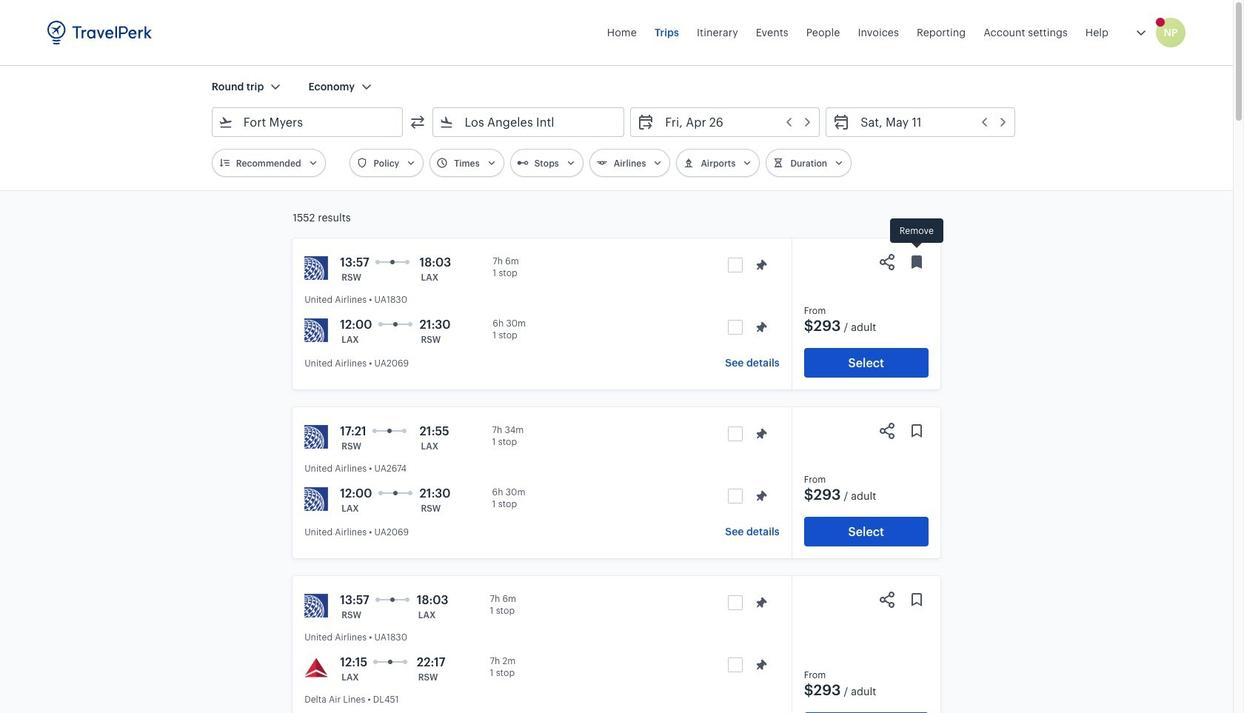 Task type: locate. For each thing, give the bounding box(es) containing it.
2 vertical spatial united airlines image
[[305, 594, 328, 618]]

united airlines image for second united airlines image from the bottom
[[305, 256, 328, 280]]

united airlines image
[[305, 319, 328, 342], [305, 425, 328, 449]]

To search field
[[455, 110, 605, 134]]

From search field
[[233, 110, 383, 134]]

Return field
[[851, 110, 1009, 134]]

1 vertical spatial united airlines image
[[305, 425, 328, 449]]

2 united airlines image from the top
[[305, 425, 328, 449]]

1 vertical spatial united airlines image
[[305, 488, 328, 511]]

1 united airlines image from the top
[[305, 319, 328, 342]]

1 united airlines image from the top
[[305, 256, 328, 280]]

delta air lines image
[[305, 656, 328, 680]]

tooltip
[[891, 219, 944, 250]]

0 vertical spatial united airlines image
[[305, 319, 328, 342]]

3 united airlines image from the top
[[305, 594, 328, 618]]

Depart field
[[655, 110, 814, 134]]

0 vertical spatial united airlines image
[[305, 256, 328, 280]]

united airlines image
[[305, 256, 328, 280], [305, 488, 328, 511], [305, 594, 328, 618]]



Task type: describe. For each thing, give the bounding box(es) containing it.
united airlines image for delta air lines image on the bottom left of page
[[305, 594, 328, 618]]

2 united airlines image from the top
[[305, 488, 328, 511]]



Task type: vqa. For each thing, say whether or not it's contained in the screenshot.
Add first traveler search field
no



